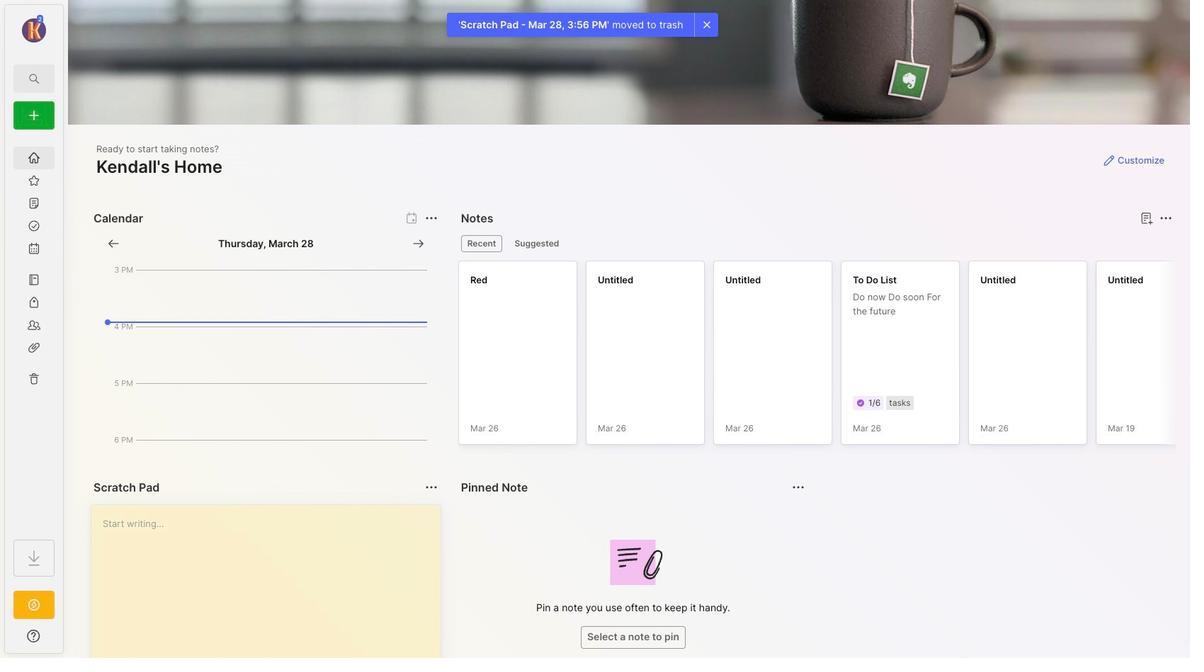 Task type: locate. For each thing, give the bounding box(es) containing it.
tab
[[461, 235, 503, 252], [508, 235, 566, 252]]

more actions image
[[423, 210, 440, 227], [423, 479, 440, 496]]

1 vertical spatial more actions image
[[423, 479, 440, 496]]

2 more actions image from the top
[[423, 479, 440, 496]]

1 more actions image from the top
[[423, 210, 440, 227]]

2 tab from the left
[[508, 235, 566, 252]]

row group
[[458, 261, 1190, 453]]

0 horizontal spatial tab
[[461, 235, 503, 252]]

1 horizontal spatial tab
[[508, 235, 566, 252]]

0 vertical spatial more actions image
[[423, 210, 440, 227]]

edit search image
[[26, 70, 43, 87]]

main element
[[0, 0, 68, 658]]

tree
[[5, 138, 63, 527]]

More actions field
[[421, 208, 441, 228], [1156, 208, 1176, 228], [421, 477, 441, 497]]

home image
[[27, 151, 41, 165]]

more actions image
[[1157, 210, 1174, 227]]

tab list
[[461, 235, 1170, 252]]



Task type: vqa. For each thing, say whether or not it's contained in the screenshot.
2nd tab from the right
yes



Task type: describe. For each thing, give the bounding box(es) containing it.
click to expand image
[[62, 632, 73, 649]]

1 tab from the left
[[461, 235, 503, 252]]

Start writing… text field
[[103, 505, 440, 658]]

Choose date to view field
[[218, 237, 314, 251]]

Account field
[[5, 13, 63, 45]]

tree inside main 'element'
[[5, 138, 63, 527]]

WHAT'S NEW field
[[5, 625, 63, 647]]

upgrade image
[[26, 596, 43, 613]]



